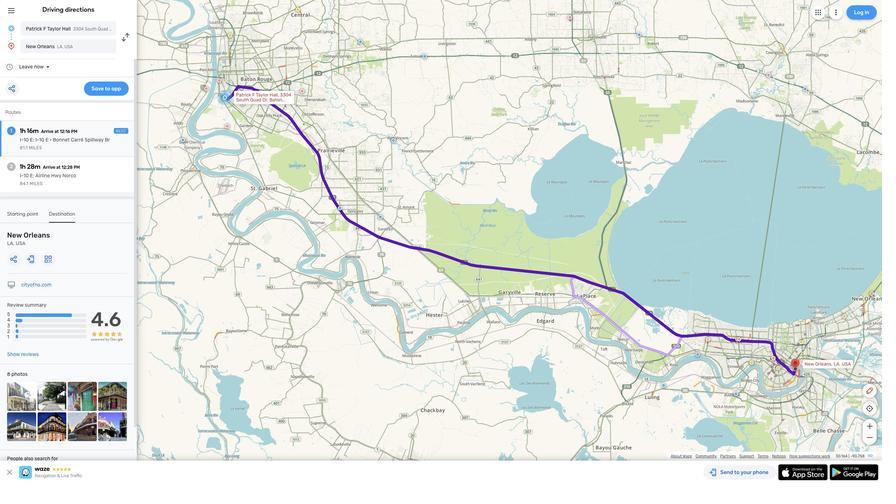 Task type: locate. For each thing, give the bounding box(es) containing it.
1 vertical spatial 1
[[7, 334, 9, 340]]

1 vertical spatial 1h
[[20, 163, 26, 171]]

new left orleans,
[[805, 362, 815, 367]]

new orleans, la, usa
[[805, 362, 851, 367]]

1 horizontal spatial usa
[[65, 44, 73, 49]]

i-10 e; i-10 e • bonnet carré spillway br 81.1 miles
[[20, 137, 110, 150]]

0 vertical spatial arrive
[[41, 129, 54, 134]]

10 inside i-10 e; airline hwy norco 84.1 miles
[[23, 173, 29, 179]]

at left 12:16
[[55, 129, 59, 134]]

hwy
[[51, 173, 61, 179]]

usa
[[65, 44, 73, 49], [16, 241, 26, 247], [842, 362, 851, 367]]

0 horizontal spatial la,
[[7, 241, 14, 247]]

1h left 28m
[[20, 163, 26, 171]]

i- for 1h 28m
[[20, 173, 23, 179]]

miles right "81.1" at the left top of the page
[[29, 145, 42, 150]]

pm right 12:28
[[74, 165, 80, 170]]

3
[[7, 323, 10, 329]]

10 up "81.1" at the left top of the page
[[23, 137, 29, 143]]

1 horizontal spatial new
[[26, 44, 36, 50]]

1 vertical spatial hazard image
[[843, 314, 847, 319]]

2 left 28m
[[10, 164, 13, 170]]

starting point
[[7, 211, 38, 217]]

patrick
[[26, 26, 42, 32]]

image 6 of new orleans, new orleans image
[[37, 412, 66, 441]]

patrick f taylor hall button
[[21, 21, 116, 35]]

la,
[[57, 44, 63, 49], [7, 241, 14, 247], [834, 362, 841, 367]]

1 vertical spatial new
[[7, 231, 22, 239]]

la, down hall
[[57, 44, 63, 49]]

1 vertical spatial miles
[[30, 181, 43, 186]]

link image
[[868, 453, 874, 459]]

airline
[[35, 173, 50, 179]]

notices link
[[773, 454, 786, 459]]

new orleans la, usa down starting point button
[[7, 231, 50, 247]]

now
[[34, 64, 44, 70]]

zoom in image
[[866, 422, 875, 431]]

police image
[[638, 33, 642, 37], [359, 40, 363, 44], [181, 138, 185, 142], [392, 138, 396, 143], [338, 206, 342, 210], [379, 215, 383, 219], [696, 353, 700, 357], [734, 392, 739, 396]]

pm inside 1h 28m arrive at 12:28 pm
[[74, 165, 80, 170]]

|
[[849, 454, 850, 459]]

i- up "81.1" at the left top of the page
[[20, 137, 23, 143]]

at up hwy
[[56, 165, 61, 170]]

0 vertical spatial usa
[[65, 44, 73, 49]]

how
[[790, 454, 798, 459]]

1h for 1h 28m
[[20, 163, 26, 171]]

pm
[[71, 129, 77, 134], [74, 165, 80, 170]]

e; down 16m
[[30, 137, 34, 143]]

1 vertical spatial orleans
[[24, 231, 50, 239]]

miles
[[29, 145, 42, 150], [30, 181, 43, 186]]

10
[[23, 137, 29, 143], [39, 137, 44, 143], [23, 173, 29, 179]]

1h
[[20, 127, 26, 135], [20, 163, 26, 171]]

spillway
[[85, 137, 104, 143]]

arrive inside 1h 16m arrive at 12:16 pm
[[41, 129, 54, 134]]

notices
[[773, 454, 786, 459]]

summary
[[25, 302, 46, 308]]

5
[[7, 312, 10, 318]]

partners link
[[721, 454, 736, 459]]

hazard image
[[296, 7, 300, 12], [706, 337, 711, 342], [800, 340, 804, 344], [750, 361, 754, 365], [777, 366, 781, 370]]

0 vertical spatial e;
[[30, 137, 34, 143]]

e; inside i-10 e; i-10 e • bonnet carré spillway br 81.1 miles
[[30, 137, 34, 143]]

road closed image
[[217, 78, 222, 83], [204, 87, 209, 91], [225, 124, 230, 128], [870, 292, 875, 296], [738, 337, 742, 342]]

0 vertical spatial miles
[[29, 145, 42, 150]]

e; down 28m
[[30, 173, 34, 179]]

arrive
[[41, 129, 54, 134], [43, 165, 55, 170]]

image 4 of new orleans, new orleans image
[[98, 382, 127, 411]]

4.6
[[91, 308, 121, 331]]

arrive up airline
[[43, 165, 55, 170]]

2 horizontal spatial la,
[[834, 362, 841, 367]]

image 2 of new orleans, new orleans image
[[37, 382, 66, 411]]

usa down hall
[[65, 44, 73, 49]]

patrick f taylor hall
[[26, 26, 71, 32]]

new orleans la, usa
[[26, 44, 73, 50], [7, 231, 50, 247]]

at
[[55, 129, 59, 134], [56, 165, 61, 170]]

arrive for 1h 28m
[[43, 165, 55, 170]]

i- up the 84.1
[[20, 173, 23, 179]]

arrive inside 1h 28m arrive at 12:28 pm
[[43, 165, 55, 170]]

i- inside i-10 e; airline hwy norco 84.1 miles
[[20, 173, 23, 179]]

1 vertical spatial at
[[56, 165, 61, 170]]

usa down starting point button
[[16, 241, 26, 247]]

0 vertical spatial 1
[[11, 128, 12, 134]]

orleans down point
[[24, 231, 50, 239]]

1 e; from the top
[[30, 137, 34, 143]]

2 vertical spatial usa
[[842, 362, 851, 367]]

image 7 of new orleans, new orleans image
[[68, 412, 97, 441]]

pm up carré
[[71, 129, 77, 134]]

0 horizontal spatial 1
[[7, 334, 9, 340]]

new orleans la, usa down patrick f taylor hall
[[26, 44, 73, 50]]

location image
[[7, 42, 16, 50]]

1 vertical spatial usa
[[16, 241, 26, 247]]

leave
[[19, 64, 33, 70]]

arrive up e
[[41, 129, 54, 134]]

about waze link
[[671, 454, 692, 459]]

1 down 3
[[7, 334, 9, 340]]

0 vertical spatial orleans
[[37, 44, 55, 50]]

30.164 | -90.758
[[836, 454, 865, 459]]

10 up the 84.1
[[23, 173, 29, 179]]

e;
[[30, 137, 34, 143], [30, 173, 34, 179]]

12:28
[[62, 165, 73, 170]]

16m
[[27, 127, 39, 135]]

at inside 1h 28m arrive at 12:28 pm
[[56, 165, 61, 170]]

30.164
[[836, 454, 848, 459]]

1 inside 5 4 3 2 1
[[7, 334, 9, 340]]

new down the patrick
[[26, 44, 36, 50]]

br
[[105, 137, 110, 143]]

at for 28m
[[56, 165, 61, 170]]

1 vertical spatial la,
[[7, 241, 14, 247]]

0 vertical spatial 1h
[[20, 127, 26, 135]]

10 for 28m
[[23, 173, 29, 179]]

0 horizontal spatial usa
[[16, 241, 26, 247]]

reviews
[[21, 352, 39, 358]]

1 horizontal spatial hazard image
[[843, 314, 847, 319]]

terms
[[758, 454, 769, 459]]

1 horizontal spatial la,
[[57, 44, 63, 49]]

pm for 16m
[[71, 129, 77, 134]]

2 inside 5 4 3 2 1
[[7, 329, 10, 335]]

new down starting point button
[[7, 231, 22, 239]]

1 vertical spatial e;
[[30, 173, 34, 179]]

0 horizontal spatial hazard image
[[228, 33, 232, 38]]

people also search for
[[7, 456, 58, 462]]

10 for 16m
[[23, 137, 29, 143]]

2 e; from the top
[[30, 173, 34, 179]]

police image
[[423, 54, 427, 59], [804, 87, 808, 91], [241, 101, 245, 106], [662, 384, 666, 388]]

arrive for 1h 16m
[[41, 129, 54, 134]]

pm inside 1h 16m arrive at 12:16 pm
[[71, 129, 77, 134]]

pm for 28m
[[74, 165, 80, 170]]

la, down starting point button
[[7, 241, 14, 247]]

community link
[[696, 454, 717, 459]]

at inside 1h 16m arrive at 12:16 pm
[[55, 129, 59, 134]]

2 horizontal spatial usa
[[842, 362, 851, 367]]

zoom out image
[[866, 434, 875, 442]]

terms link
[[758, 454, 769, 459]]

0 vertical spatial hazard image
[[228, 33, 232, 38]]

review summary
[[7, 302, 46, 308]]

driving directions
[[42, 6, 95, 13]]

2 1h from the top
[[20, 163, 26, 171]]

also
[[24, 456, 33, 462]]

x image
[[5, 468, 14, 477]]

orleans
[[37, 44, 55, 50], [24, 231, 50, 239]]

miles down airline
[[30, 181, 43, 186]]

0 vertical spatial at
[[55, 129, 59, 134]]

routes
[[5, 109, 21, 115]]

e; inside i-10 e; airline hwy norco 84.1 miles
[[30, 173, 34, 179]]

for
[[51, 456, 58, 462]]

computer image
[[7, 281, 16, 289]]

1 vertical spatial pm
[[74, 165, 80, 170]]

1h left 16m
[[20, 127, 26, 135]]

image 3 of new orleans, new orleans image
[[68, 382, 97, 411]]

traffic
[[70, 474, 82, 479]]

waze
[[683, 454, 692, 459]]

1 vertical spatial arrive
[[43, 165, 55, 170]]

2 vertical spatial new
[[805, 362, 815, 367]]

about
[[671, 454, 682, 459]]

0 horizontal spatial new
[[7, 231, 22, 239]]

orleans down f
[[37, 44, 55, 50]]

2
[[10, 164, 13, 170], [7, 329, 10, 335]]

new
[[26, 44, 36, 50], [7, 231, 22, 239], [805, 362, 815, 367]]

2 down 4
[[7, 329, 10, 335]]

1 down routes
[[11, 128, 12, 134]]

usa right orleans,
[[842, 362, 851, 367]]

1
[[11, 128, 12, 134], [7, 334, 9, 340]]

1 vertical spatial 2
[[7, 329, 10, 335]]

1 1h from the top
[[20, 127, 26, 135]]

hazard image
[[228, 33, 232, 38], [843, 314, 847, 319]]

la, right orleans,
[[834, 362, 841, 367]]

road closed image
[[568, 15, 573, 20], [767, 73, 771, 77], [300, 89, 304, 93], [736, 337, 740, 342], [772, 356, 776, 360]]

0 vertical spatial pm
[[71, 129, 77, 134]]



Task type: describe. For each thing, give the bounding box(es) containing it.
cityofno.com link
[[21, 282, 52, 288]]

about waze community partners support terms notices how suggestions work
[[671, 454, 831, 459]]

4
[[7, 317, 10, 323]]

i-10 e; airline hwy norco 84.1 miles
[[20, 173, 76, 186]]

12:16
[[60, 129, 70, 134]]

1 horizontal spatial 1
[[11, 128, 12, 134]]

leave now
[[19, 64, 44, 70]]

90.758
[[853, 454, 865, 459]]

-
[[851, 454, 853, 459]]

5 4 3 2 1
[[7, 312, 10, 340]]

bonnet
[[53, 137, 70, 143]]

e; for 28m
[[30, 173, 34, 179]]

starting point button
[[7, 211, 38, 222]]

1h 16m arrive at 12:16 pm
[[20, 127, 77, 135]]

live
[[61, 474, 69, 479]]

starting
[[7, 211, 25, 217]]

miles inside i-10 e; i-10 e • bonnet carré spillway br 81.1 miles
[[29, 145, 42, 150]]

8 photos
[[7, 371, 28, 378]]

1h for 1h 16m
[[20, 127, 26, 135]]

current location image
[[7, 24, 16, 33]]

show reviews
[[7, 352, 39, 358]]

clock image
[[5, 63, 14, 71]]

new inside "new orleans la, usa"
[[7, 231, 22, 239]]

image 1 of new orleans, new orleans image
[[7, 382, 36, 411]]

0 vertical spatial new orleans la, usa
[[26, 44, 73, 50]]

cityofno.com
[[21, 282, 52, 288]]

image 5 of new orleans, new orleans image
[[7, 412, 36, 441]]

2 horizontal spatial new
[[805, 362, 815, 367]]

partners
[[721, 454, 736, 459]]

e
[[46, 137, 49, 143]]

i- for 1h 16m
[[20, 137, 23, 143]]

&
[[57, 474, 60, 479]]

best
[[116, 129, 126, 133]]

driving
[[42, 6, 64, 13]]

navigation & live traffic
[[35, 474, 82, 479]]

8
[[7, 371, 10, 378]]

directions
[[65, 6, 95, 13]]

f
[[43, 26, 46, 32]]

community
[[696, 454, 717, 459]]

0 vertical spatial la,
[[57, 44, 63, 49]]

image 8 of new orleans, new orleans image
[[98, 412, 127, 441]]

•
[[50, 137, 52, 143]]

suggestions
[[799, 454, 821, 459]]

people
[[7, 456, 23, 462]]

2 vertical spatial la,
[[834, 362, 841, 367]]

orleans inside "new orleans la, usa"
[[24, 231, 50, 239]]

0 vertical spatial new
[[26, 44, 36, 50]]

e; for 16m
[[30, 137, 34, 143]]

work
[[822, 454, 831, 459]]

1 vertical spatial new orleans la, usa
[[7, 231, 50, 247]]

1h 28m arrive at 12:28 pm
[[20, 163, 80, 171]]

carré
[[71, 137, 84, 143]]

10 left e
[[39, 137, 44, 143]]

taylor
[[47, 26, 61, 32]]

at for 16m
[[55, 129, 59, 134]]

81.1
[[20, 145, 28, 150]]

pencil image
[[866, 387, 875, 395]]

show
[[7, 352, 20, 358]]

orleans,
[[816, 362, 833, 367]]

review
[[7, 302, 24, 308]]

navigation
[[35, 474, 56, 479]]

miles inside i-10 e; airline hwy norco 84.1 miles
[[30, 181, 43, 186]]

i- left e
[[35, 137, 39, 143]]

photos
[[11, 371, 28, 378]]

84.1
[[20, 181, 28, 186]]

hall
[[62, 26, 71, 32]]

28m
[[27, 163, 40, 171]]

support
[[740, 454, 755, 459]]

destination
[[49, 211, 75, 217]]

search
[[35, 456, 50, 462]]

how suggestions work link
[[790, 454, 831, 459]]

destination button
[[49, 211, 75, 223]]

point
[[27, 211, 38, 217]]

support link
[[740, 454, 755, 459]]

norco
[[63, 173, 76, 179]]

0 vertical spatial 2
[[10, 164, 13, 170]]



Task type: vqa. For each thing, say whether or not it's contained in the screenshot.
the du to the right
no



